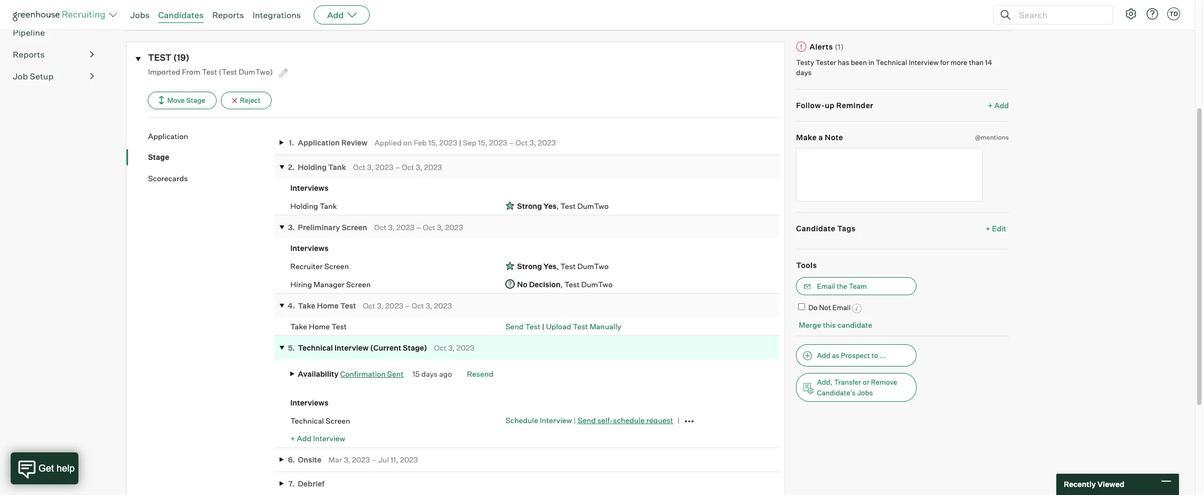 Task type: locate. For each thing, give the bounding box(es) containing it.
stage link
[[148, 152, 274, 163]]

0 vertical spatial reports
[[212, 10, 244, 20]]

1 vertical spatial technical
[[298, 344, 333, 353]]

holding
[[298, 163, 327, 172], [290, 201, 318, 211]]

2 yes from the top
[[544, 262, 557, 271]]

recently viewed
[[1064, 480, 1125, 489]]

0 vertical spatial send
[[506, 322, 524, 331]]

follow-
[[796, 101, 825, 110]]

add as prospect to ...
[[817, 352, 886, 360]]

add inside button
[[817, 352, 831, 360]]

technical right in
[[876, 58, 907, 67]]

1 vertical spatial strong yes , test dumtwo
[[517, 262, 609, 271]]

candidates link
[[13, 4, 94, 17], [158, 10, 204, 20]]

stage up scorecards
[[148, 153, 169, 162]]

interviews up holding tank
[[290, 183, 329, 193]]

+ left edit
[[986, 224, 991, 233]]

,
[[557, 201, 559, 211], [557, 262, 559, 271], [561, 280, 563, 289]]

14
[[985, 58, 992, 67]]

2. holding tank oct 3, 2023 – oct 3, 2023
[[288, 163, 442, 172]]

sep
[[463, 138, 477, 147]]

strong yes , test dumtwo
[[517, 201, 609, 211], [517, 262, 609, 271]]

1 horizontal spatial 15,
[[478, 138, 488, 147]]

activity feed link
[[168, 12, 213, 28]]

1 horizontal spatial candidates link
[[158, 10, 204, 20]]

move
[[167, 96, 185, 104]]

days down testy
[[796, 68, 812, 77]]

candidate's
[[817, 389, 856, 398]]

0 vertical spatial jobs
[[130, 10, 150, 20]]

technical up the + add interview
[[290, 416, 324, 426]]

schedule interview | send self-schedule request
[[506, 416, 673, 425]]

testy tester has been in technical interview for more than 14 days
[[796, 58, 992, 77]]

0 vertical spatial tank
[[328, 163, 346, 172]]

tank down review
[[328, 163, 346, 172]]

1 vertical spatial strong yes image
[[506, 261, 515, 272]]

2 strong yes , test dumtwo from the top
[[517, 262, 609, 271]]

2 vertical spatial ,
[[561, 280, 563, 289]]

td
[[1170, 10, 1178, 18]]

availability
[[298, 370, 339, 379]]

yes for holding tank
[[544, 201, 557, 211]]

take right 4.
[[298, 301, 315, 310]]

linkedin link
[[262, 12, 292, 28]]

0 vertical spatial technical
[[876, 58, 907, 67]]

no decision image
[[506, 279, 515, 290]]

1 yes from the top
[[544, 201, 557, 211]]

strong yes , test dumtwo for tank
[[517, 201, 609, 211]]

1 vertical spatial stage
[[148, 153, 169, 162]]

0 vertical spatial +
[[988, 101, 993, 110]]

+ up @mentions
[[988, 101, 993, 110]]

test (19)
[[148, 52, 189, 63]]

3 interviews from the top
[[290, 398, 329, 408]]

strong yes image for recruiter screen
[[506, 261, 515, 272]]

1 vertical spatial strong
[[517, 262, 542, 271]]

integrations link
[[253, 10, 301, 20]]

interviews up technical screen
[[290, 398, 329, 408]]

1 horizontal spatial candidates
[[158, 10, 204, 20]]

email left the
[[817, 282, 835, 291]]

take
[[298, 301, 315, 310], [290, 322, 307, 331]]

strong yes image for holding tank
[[506, 201, 515, 211]]

stage
[[186, 96, 205, 104], [148, 153, 169, 162]]

0 vertical spatial strong yes image
[[506, 201, 515, 211]]

application down move
[[148, 132, 188, 141]]

reports link
[[212, 10, 244, 20], [13, 48, 94, 61]]

1.
[[289, 138, 294, 147]]

interviews up recruiter
[[290, 244, 329, 253]]

1 vertical spatial interviews
[[290, 244, 329, 253]]

send left self-
[[578, 416, 596, 425]]

strong for screen
[[517, 262, 542, 271]]

preliminary
[[298, 223, 340, 232]]

stage right move
[[186, 96, 205, 104]]

0 vertical spatial strong
[[517, 201, 542, 211]]

test
[[148, 52, 171, 63]]

0 horizontal spatial candidates link
[[13, 4, 94, 17]]

0 vertical spatial reports link
[[212, 10, 244, 20]]

1 horizontal spatial |
[[542, 322, 544, 331]]

| left sep
[[459, 138, 461, 147]]

recruiter screen
[[290, 262, 349, 271]]

dumtwo
[[577, 201, 609, 211], [577, 262, 609, 271], [581, 280, 613, 289]]

+ edit link
[[983, 221, 1009, 236]]

take home test
[[290, 322, 347, 331]]

take down 4.
[[290, 322, 307, 331]]

2 vertical spatial +
[[290, 434, 295, 444]]

2 strong yes image from the top
[[506, 261, 515, 272]]

screen up 4. take home test oct 3, 2023 – oct 3, 2023
[[346, 280, 371, 289]]

technical down "take home test" at the left
[[298, 344, 333, 353]]

merge this candidate link
[[799, 320, 872, 330]]

, for hiring manager screen
[[561, 280, 563, 289]]

15,
[[428, 138, 438, 147], [478, 138, 488, 147]]

2 horizontal spatial |
[[574, 416, 576, 425]]

1 horizontal spatial send
[[578, 416, 596, 425]]

0 vertical spatial stage
[[186, 96, 205, 104]]

0 vertical spatial job
[[142, 12, 155, 21]]

holding up 3.
[[290, 201, 318, 211]]

0 vertical spatial take
[[298, 301, 315, 310]]

0 horizontal spatial application
[[148, 132, 188, 141]]

0 vertical spatial email
[[817, 282, 835, 291]]

+ for + add interview
[[290, 434, 295, 444]]

manually
[[590, 322, 621, 331]]

job right 1 on the left top of page
[[142, 12, 155, 21]]

11,
[[391, 456, 398, 465]]

stage inside button
[[186, 96, 205, 104]]

recruiter
[[290, 262, 323, 271]]

holding right 2.
[[298, 163, 327, 172]]

move stage button
[[148, 92, 217, 109]]

15, right sep
[[478, 138, 488, 147]]

linkedin
[[262, 12, 292, 21]]

tools
[[796, 261, 817, 270]]

candidates up pipeline at the top left of the page
[[13, 5, 60, 16]]

days
[[796, 68, 812, 77], [421, 370, 438, 379]]

oct
[[516, 138, 528, 147], [353, 163, 366, 172], [402, 163, 414, 172], [374, 223, 387, 232], [423, 223, 435, 232], [363, 301, 375, 310], [412, 301, 424, 310], [434, 344, 447, 353]]

screen up the + add interview
[[326, 416, 350, 426]]

2 vertical spatial dumtwo
[[581, 280, 613, 289]]

1 horizontal spatial stage
[[186, 96, 205, 104]]

job left the setup
[[13, 71, 28, 82]]

on
[[126, 12, 136, 21]]

been
[[851, 58, 867, 67]]

7.
[[288, 480, 295, 489]]

tank up preliminary
[[320, 201, 337, 211]]

1 strong yes image from the top
[[506, 201, 515, 211]]

1 strong from the top
[[517, 201, 542, 211]]

+ inside + add 'link'
[[988, 101, 993, 110]]

request
[[646, 416, 673, 425]]

viewed
[[1098, 480, 1125, 489]]

decision
[[529, 280, 561, 289]]

+ up 6.
[[290, 434, 295, 444]]

2 vertical spatial interviews
[[290, 398, 329, 408]]

2 strong from the top
[[517, 262, 542, 271]]

screen right preliminary
[[342, 223, 367, 232]]

4. take home test oct 3, 2023 – oct 3, 2023
[[288, 301, 452, 310]]

candidates link right 'on 1 job'
[[158, 10, 204, 20]]

than
[[969, 58, 984, 67]]

configure image
[[1125, 7, 1138, 20]]

(test
[[219, 67, 237, 76]]

1 vertical spatial +
[[986, 224, 991, 233]]

2 vertical spatial technical
[[290, 416, 324, 426]]

0 horizontal spatial job
[[13, 71, 28, 82]]

15 days ago
[[413, 370, 452, 379]]

not
[[819, 304, 831, 312]]

interviews
[[290, 183, 329, 193], [290, 244, 329, 253], [290, 398, 329, 408]]

interview inside the testy tester has been in technical interview for more than 14 days
[[909, 58, 939, 67]]

1 vertical spatial job
[[13, 71, 28, 82]]

1 vertical spatial reports
[[13, 49, 45, 60]]

merge this candidate
[[799, 320, 872, 330]]

candidates link up pipeline link
[[13, 4, 94, 17]]

0 vertical spatial ,
[[557, 201, 559, 211]]

send down no decision image
[[506, 322, 524, 331]]

move stage
[[167, 96, 205, 104]]

application
[[148, 132, 188, 141], [298, 138, 340, 147]]

email inside button
[[817, 282, 835, 291]]

1 horizontal spatial job
[[142, 12, 155, 21]]

0 horizontal spatial reports link
[[13, 48, 94, 61]]

1 interviews from the top
[[290, 183, 329, 193]]

(current
[[370, 344, 401, 353]]

1 vertical spatial days
[[421, 370, 438, 379]]

0 horizontal spatial 15,
[[428, 138, 438, 147]]

a
[[819, 133, 823, 142]]

reject button
[[221, 92, 272, 109]]

edit
[[992, 224, 1006, 233]]

1 vertical spatial ,
[[557, 262, 559, 271]]

alerts
[[810, 42, 833, 51]]

(1)
[[835, 42, 844, 51]]

1 vertical spatial reports link
[[13, 48, 94, 61]]

| left upload
[[542, 322, 544, 331]]

interview left for
[[909, 58, 939, 67]]

to
[[872, 352, 878, 360]]

, for holding tank
[[557, 201, 559, 211]]

| left self-
[[574, 416, 576, 425]]

activity feed
[[168, 12, 213, 21]]

0 vertical spatial interviews
[[290, 183, 329, 193]]

| for schedule
[[574, 416, 576, 425]]

job inside on 1 job link
[[142, 12, 155, 21]]

interview right schedule on the bottom left
[[540, 416, 572, 425]]

7. debrief
[[288, 480, 325, 489]]

dumtwo)
[[239, 67, 273, 76]]

1 vertical spatial send
[[578, 416, 596, 425]]

testy
[[796, 58, 814, 67]]

candidates right 'on 1 job'
[[158, 10, 204, 20]]

days right 15 on the left of the page
[[421, 370, 438, 379]]

email right not
[[833, 304, 851, 312]]

2 vertical spatial |
[[574, 416, 576, 425]]

screen
[[342, 223, 367, 232], [324, 262, 349, 271], [346, 280, 371, 289], [326, 416, 350, 426]]

+ add interview link
[[290, 434, 345, 444]]

3,
[[530, 138, 536, 147], [367, 163, 374, 172], [416, 163, 422, 172], [388, 223, 395, 232], [437, 223, 443, 232], [377, 301, 384, 310], [426, 301, 432, 310], [448, 344, 455, 353], [344, 456, 350, 465]]

0 horizontal spatial stage
[[148, 153, 169, 162]]

make a note
[[796, 133, 843, 142]]

0 horizontal spatial |
[[459, 138, 461, 147]]

1 vertical spatial |
[[542, 322, 544, 331]]

home
[[317, 301, 339, 310], [309, 322, 330, 331]]

1 vertical spatial dumtwo
[[577, 262, 609, 271]]

1 vertical spatial jobs
[[857, 389, 873, 398]]

tags
[[837, 224, 856, 233]]

1 vertical spatial tank
[[320, 201, 337, 211]]

1 horizontal spatial days
[[796, 68, 812, 77]]

0 vertical spatial yes
[[544, 201, 557, 211]]

yes for recruiter screen
[[544, 262, 557, 271]]

1 vertical spatial yes
[[544, 262, 557, 271]]

+ inside + edit link
[[986, 224, 991, 233]]

2 interviews from the top
[[290, 244, 329, 253]]

strong yes image
[[506, 201, 515, 211], [506, 261, 515, 272]]

None text field
[[796, 148, 983, 202]]

1 horizontal spatial jobs
[[857, 389, 873, 398]]

0 vertical spatial strong yes , test dumtwo
[[517, 201, 609, 211]]

0 horizontal spatial reports
[[13, 49, 45, 60]]

15, right 'feb'
[[428, 138, 438, 147]]

1 strong yes , test dumtwo from the top
[[517, 201, 609, 211]]

job
[[142, 12, 155, 21], [13, 71, 28, 82]]

onsite
[[298, 456, 322, 465]]

+ for + add
[[988, 101, 993, 110]]

1 vertical spatial holding
[[290, 201, 318, 211]]

0 horizontal spatial candidates
[[13, 5, 60, 16]]

manager
[[314, 280, 345, 289]]

application right 1.
[[298, 138, 340, 147]]

0 vertical spatial |
[[459, 138, 461, 147]]

days inside the testy tester has been in technical interview for more than 14 days
[[796, 68, 812, 77]]

1 horizontal spatial reports link
[[212, 10, 244, 20]]

...
[[880, 352, 886, 360]]

0 vertical spatial days
[[796, 68, 812, 77]]

0 vertical spatial dumtwo
[[577, 201, 609, 211]]



Task type: describe. For each thing, give the bounding box(es) containing it.
team
[[849, 282, 867, 291]]

jobs link
[[130, 10, 150, 20]]

up
[[825, 101, 835, 110]]

technical screen
[[290, 416, 350, 426]]

email the team
[[817, 282, 867, 291]]

hiring
[[290, 280, 312, 289]]

1 vertical spatial email
[[833, 304, 851, 312]]

scorecards
[[148, 174, 188, 183]]

jul
[[378, 456, 389, 465]]

greenhouse recruiting image
[[13, 9, 109, 21]]

+ edit
[[986, 224, 1006, 233]]

strong yes , test dumtwo for screen
[[517, 262, 609, 271]]

reminder
[[836, 101, 874, 110]]

send self-schedule request link
[[578, 416, 673, 425]]

follow-up reminder
[[796, 101, 874, 110]]

add, transfer or remove candidate's jobs
[[817, 378, 897, 398]]

candidates inside "link"
[[13, 5, 60, 16]]

Do Not Email checkbox
[[798, 304, 805, 310]]

3.
[[288, 223, 295, 232]]

1. application review applied on  feb 15, 2023 | sep 15, 2023 – oct 3, 2023
[[289, 138, 556, 147]]

0 vertical spatial home
[[317, 301, 339, 310]]

do
[[808, 304, 818, 312]]

dumtwo for recruiter screen
[[577, 262, 609, 271]]

6. onsite mar 3, 2023 – jul 11, 2023
[[288, 456, 418, 465]]

td button
[[1168, 7, 1180, 20]]

5. technical interview (current stage)
[[288, 344, 427, 353]]

tester
[[816, 58, 836, 67]]

details
[[225, 12, 250, 21]]

send test | upload test manually
[[506, 322, 621, 331]]

1
[[138, 12, 141, 21]]

1 horizontal spatial application
[[298, 138, 340, 147]]

imported
[[148, 67, 180, 76]]

activity
[[168, 12, 194, 21]]

Search text field
[[1016, 7, 1103, 23]]

@mentions
[[975, 134, 1009, 142]]

transfer
[[834, 378, 861, 387]]

debrief
[[298, 480, 325, 489]]

+ add interview
[[290, 434, 345, 444]]

pipeline link
[[13, 26, 94, 39]]

1 vertical spatial take
[[290, 322, 307, 331]]

sent
[[387, 370, 404, 379]]

oct 3, 2023
[[434, 344, 475, 353]]

for
[[940, 58, 949, 67]]

add inside 'link'
[[995, 101, 1009, 110]]

add button
[[314, 5, 370, 25]]

1 horizontal spatial reports
[[212, 10, 244, 20]]

job inside job setup "link"
[[13, 71, 28, 82]]

+ add
[[988, 101, 1009, 110]]

reports link for job setup "link"
[[13, 48, 94, 61]]

interview up 'confirmation'
[[335, 344, 369, 353]]

imported from test (test dumtwo)
[[148, 67, 275, 76]]

schedule
[[613, 416, 645, 425]]

feb
[[414, 138, 427, 147]]

2.
[[288, 163, 295, 172]]

add,
[[817, 378, 833, 387]]

or
[[863, 378, 870, 387]]

0 vertical spatial holding
[[298, 163, 327, 172]]

technical inside the testy tester has been in technical interview for more than 14 days
[[876, 58, 907, 67]]

dumtwo for hiring manager screen
[[581, 280, 613, 289]]

4.
[[288, 301, 295, 310]]

screen up hiring manager screen
[[324, 262, 349, 271]]

confirmation sent button
[[340, 370, 404, 379]]

candidate
[[796, 224, 836, 233]]

prospect
[[841, 352, 870, 360]]

strong for tank
[[517, 201, 542, 211]]

stage)
[[403, 344, 427, 353]]

send test link
[[506, 322, 541, 331]]

+ for + edit
[[986, 224, 991, 233]]

mar
[[328, 456, 342, 465]]

pipeline
[[13, 27, 45, 38]]

1 vertical spatial home
[[309, 322, 330, 331]]

applied
[[375, 138, 402, 147]]

more
[[951, 58, 968, 67]]

td button
[[1165, 5, 1182, 22]]

resend
[[467, 370, 493, 379]]

add inside popup button
[[327, 10, 344, 20]]

do not email
[[808, 304, 851, 312]]

2 15, from the left
[[478, 138, 488, 147]]

3. preliminary screen oct 3, 2023 – oct 3, 2023
[[288, 223, 463, 232]]

reject
[[240, 96, 261, 104]]

ago
[[439, 370, 452, 379]]

confirmation
[[340, 370, 386, 379]]

dumtwo for holding tank
[[577, 201, 609, 211]]

0 horizontal spatial send
[[506, 322, 524, 331]]

reports link for integrations link
[[212, 10, 244, 20]]

remove
[[871, 378, 897, 387]]

upload
[[546, 322, 571, 331]]

no
[[517, 280, 528, 289]]

@mentions link
[[975, 132, 1009, 143]]

alerts (1)
[[810, 42, 844, 51]]

confirmation sent
[[340, 370, 404, 379]]

job setup
[[13, 71, 54, 82]]

schedule interview link
[[506, 416, 572, 425]]

0 horizontal spatial jobs
[[130, 10, 150, 20]]

1 15, from the left
[[428, 138, 438, 147]]

resend button
[[467, 370, 493, 379]]

upload test manually link
[[546, 322, 621, 331]]

email the team button
[[796, 277, 917, 296]]

on
[[403, 138, 412, 147]]

15
[[413, 370, 420, 379]]

recently
[[1064, 480, 1096, 489]]

make
[[796, 133, 817, 142]]

, for recruiter screen
[[557, 262, 559, 271]]

0 horizontal spatial days
[[421, 370, 438, 379]]

application link
[[148, 131, 274, 142]]

interview down technical screen
[[313, 434, 345, 444]]

6.
[[288, 456, 295, 465]]

jobs inside add, transfer or remove candidate's jobs
[[857, 389, 873, 398]]

(19)
[[173, 52, 189, 63]]

| for send
[[542, 322, 544, 331]]

on 1 job link
[[126, 12, 155, 28]]

has
[[838, 58, 849, 67]]



Task type: vqa. For each thing, say whether or not it's contained in the screenshot.
this
yes



